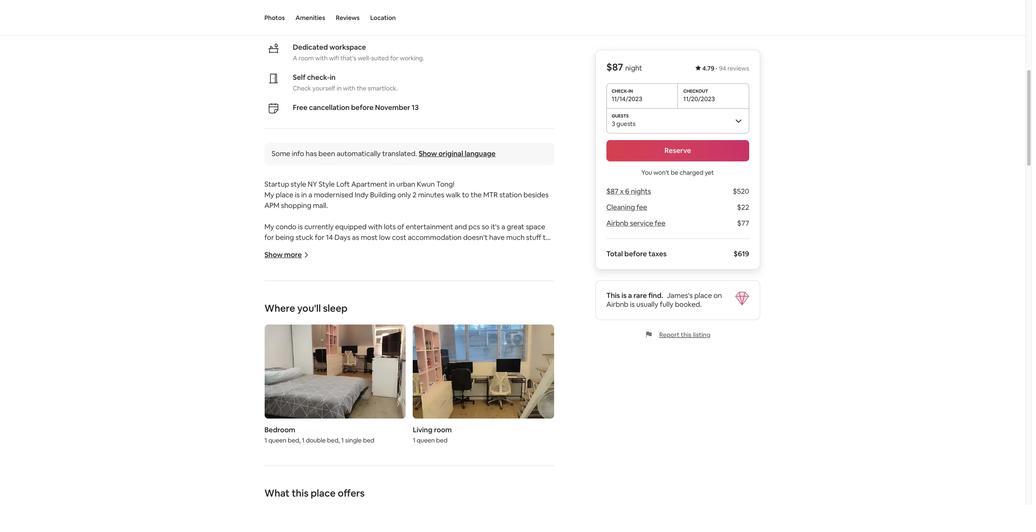 Task type: locate. For each thing, give the bounding box(es) containing it.
the inside the big imac for working with guest accounts (i will always leave pc accessories for your laptop but sometimes i will take my machines out for self use) my tvs have youtube, spotify and netflix built in so super convenient for modern people who don't watch old school tv!
[[264, 371, 277, 380]]

report this listing
[[660, 331, 711, 339]]

it's
[[491, 222, 500, 231]]

double
[[306, 437, 326, 444]]

2 horizontal spatial so
[[482, 222, 489, 231]]

0 vertical spatial building
[[526, 297, 552, 306]]

living
[[413, 425, 433, 435]]

0 vertical spatial ·
[[360, 8, 362, 17]]

out down the (i
[[413, 382, 424, 391]]

report this listing button
[[645, 331, 711, 339]]

1 vertical spatial show
[[264, 250, 283, 259]]

my up the typical
[[264, 297, 274, 306]]

kitchen
[[302, 329, 327, 338]]

1 horizontal spatial to
[[462, 190, 469, 200]]

as right all
[[425, 435, 432, 444]]

2 right only
[[413, 190, 417, 200]]

2 vertical spatial this
[[292, 487, 309, 499]]

walk
[[446, 190, 461, 200]]

bed inside bedroom 1 queen bed, 1 double bed, 1 single bed
[[363, 437, 374, 444]]

2 4 from the left
[[337, 8, 341, 17]]

0 horizontal spatial floor
[[416, 307, 432, 317]]

outside
[[479, 297, 503, 306], [418, 318, 443, 327], [288, 446, 312, 455]]

0 horizontal spatial has
[[306, 149, 317, 158]]

of up many
[[395, 307, 402, 317]]

more up kitchen
[[314, 318, 331, 327]]

0 horizontal spatial more
[[284, 250, 302, 259]]

1 vertical spatial but
[[290, 318, 301, 327]]

allowed
[[372, 435, 406, 444]]

of up cost
[[397, 222, 404, 231]]

machines down kitchen
[[282, 339, 314, 349]]

1 horizontal spatial guests
[[333, 318, 354, 327]]

1 horizontal spatial this
[[433, 435, 445, 444]]

show down being
[[264, 250, 283, 259]]

the down double
[[314, 446, 325, 455]]

0 horizontal spatial so
[[350, 392, 357, 402]]

1 vertical spatial kwun
[[409, 297, 427, 306]]

place down startup
[[276, 190, 293, 200]]

so inside smoking in my apartment is not allowed at all as this is my own apartment. please smoke outside the building or in fire escape areas. if smoking is detected inside my unit extra charges for cleaning fees will be occurred. also for safety our entire floor has smoke detectors that can activate sprinklers so please no smoking in our main or shared areas.
[[387, 467, 395, 476]]

pc
[[473, 371, 482, 380]]

2 airbnb from the top
[[607, 300, 629, 309]]

0 vertical spatial out
[[440, 329, 451, 338]]

is down own
[[463, 446, 468, 455]]

0 vertical spatial of
[[397, 222, 404, 231]]

0 horizontal spatial well
[[390, 339, 403, 349]]

is inside 'startup style ny style loft apartment in urban kwun tong! my place is in a modernised indy building only 2 minutes walk to the mtr station besides apm shopping mall.'
[[295, 190, 300, 200]]

my inside my condo is currently equipped with lots of entertainment and pcs so it's a great space for being stuck for 14 days as most low cost accommodation doesn't have much stuff to keep you entertained.
[[264, 222, 274, 231]]

1 vertical spatial this
[[433, 435, 445, 444]]

0 vertical spatial i
[[463, 307, 464, 317]]

building inside my place is located 2 minutes away from the kwun tong mtr. the outside of the building is typical for hong kong, but the interior of our floor is luxury! i have an internal toilet / shower but for more guests we also have many outside male/female bathrooms as well as a shared kitchen area for prepping food or hanging out to work in a group and also drink machines and open public wifi as well as my private wifi
[[526, 297, 552, 306]]

0 vertical spatial be
[[671, 168, 679, 176]]

94
[[719, 64, 727, 72]]

with up free cancellation before november 13
[[343, 84, 355, 92]]

0 horizontal spatial building
[[326, 446, 352, 455]]

no
[[419, 467, 428, 476]]

1 vertical spatial of
[[505, 297, 512, 306]]

my up charges
[[302, 435, 312, 444]]

building
[[526, 297, 552, 306], [326, 446, 352, 455]]

2 queen from the left
[[417, 437, 435, 444]]

station
[[499, 190, 522, 200]]

is inside my condo is currently equipped with lots of entertainment and pcs so it's a great space for being stuck for 14 days as most low cost accommodation doesn't have much stuff to keep you entertained.
[[298, 222, 303, 231]]

my inside the big imac for working with guest accounts (i will always leave pc accessories for your laptop but sometimes i will take my machines out for self use) my tvs have youtube, spotify and netflix built in so super convenient for modern people who don't watch old school tv!
[[369, 382, 379, 391]]

1 horizontal spatial bed,
[[327, 437, 340, 444]]

my
[[264, 190, 274, 200], [264, 222, 274, 231], [264, 297, 274, 306], [465, 382, 475, 391]]

1 vertical spatial our
[[470, 456, 480, 466]]

fees
[[351, 456, 365, 466]]

the inside smoking in my apartment is not allowed at all as this is my own apartment. please smoke outside the building or in fire escape areas. if smoking is detected inside my unit extra charges for cleaning fees will be occurred. also for safety our entire floor has smoke detectors that can activate sprinklers so please no smoking in our main or shared areas.
[[314, 446, 325, 455]]

photos button
[[264, 0, 285, 35]]

2 $87 from the top
[[607, 187, 619, 196]]

0 horizontal spatial queen
[[268, 437, 286, 444]]

but inside the big imac for working with guest accounts (i will always leave pc accessories for your laptop but sometimes i will take my machines out for self use) my tvs have youtube, spotify and netflix built in so super convenient for modern people who don't watch old school tv!
[[287, 382, 299, 391]]

0 vertical spatial $87
[[607, 61, 624, 73]]

1 horizontal spatial fee
[[655, 219, 666, 228]]

with
[[315, 54, 328, 62], [343, 84, 355, 92], [368, 222, 382, 231], [346, 371, 360, 380]]

been
[[319, 149, 335, 158]]

1 vertical spatial smoking
[[429, 467, 457, 476]]

outside up charges
[[288, 446, 312, 455]]

i inside the big imac for working with guest accounts (i will always leave pc accessories for your laptop but sometimes i will take my machines out for self use) my tvs have youtube, spotify and netflix built in so super convenient for modern people who don't watch old school tv!
[[338, 382, 340, 391]]

the
[[465, 297, 477, 306], [264, 371, 277, 380]]

fee right service
[[655, 219, 666, 228]]

1 vertical spatial the
[[264, 371, 277, 380]]

2 vertical spatial to
[[452, 329, 460, 338]]

you'll
[[297, 302, 321, 314]]

for right the also
[[437, 456, 446, 466]]

living room image
[[413, 325, 554, 419], [413, 325, 554, 419]]

$619
[[734, 249, 750, 259]]

smoke down unit
[[532, 456, 554, 466]]

1 vertical spatial ·
[[716, 64, 718, 72]]

for inside dedicated workspace a room with wifi that's well-suited for working.
[[390, 54, 399, 62]]

our left main
[[466, 467, 477, 476]]

1 horizontal spatial be
[[671, 168, 679, 176]]

for down hong
[[303, 318, 312, 327]]

own
[[465, 435, 479, 444]]

queen inside bedroom 1 queen bed, 1 double bed, 1 single bed
[[268, 437, 286, 444]]

floor inside my place is located 2 minutes away from the kwun tong mtr. the outside of the building is typical for hong kong, but the interior of our floor is luxury! i have an internal toilet / shower but for more guests we also have many outside male/female bathrooms as well as a shared kitchen area for prepping food or hanging out to work in a group and also drink machines and open public wifi as well as my private wifi
[[416, 307, 432, 317]]

has
[[306, 149, 317, 158], [520, 456, 531, 466]]

this down that
[[292, 487, 309, 499]]

in down style
[[301, 190, 307, 200]]

1 vertical spatial more
[[314, 318, 331, 327]]

loft
[[336, 180, 350, 189]]

2 horizontal spatial outside
[[479, 297, 503, 306]]

1 left bath
[[363, 8, 366, 17]]

is down style
[[295, 190, 300, 200]]

will up the 'sprinklers'
[[366, 456, 377, 466]]

of inside my condo is currently equipped with lots of entertainment and pcs so it's a great space for being stuck for 14 days as most low cost accommodation doesn't have much stuff to keep you entertained.
[[397, 222, 404, 231]]

0 vertical spatial minutes
[[418, 190, 444, 200]]

with up take
[[346, 371, 360, 380]]

being
[[276, 233, 294, 242]]

1 horizontal spatial shared
[[504, 467, 526, 476]]

is down tong
[[433, 307, 438, 317]]

of up internal
[[505, 297, 512, 306]]

1 vertical spatial areas.
[[528, 467, 547, 476]]

bed inside living room 1 queen bed
[[436, 437, 448, 444]]

self check-in check yourself in with the smartlock.
[[293, 73, 398, 92]]

stuck
[[296, 233, 313, 242]]

1 horizontal spatial wifi
[[369, 339, 380, 349]]

1 queen from the left
[[268, 437, 286, 444]]

0 vertical spatial but
[[345, 307, 356, 317]]

place left on
[[695, 291, 712, 300]]

1 left all
[[413, 437, 415, 444]]

0 vertical spatial fee
[[637, 203, 648, 212]]

fee
[[637, 203, 648, 212], [655, 219, 666, 228]]

as down equipped
[[352, 233, 359, 242]]

1 4 from the left
[[264, 8, 269, 17]]

1 horizontal spatial will
[[366, 456, 377, 466]]

pcs
[[469, 222, 480, 231]]

0 horizontal spatial be
[[378, 456, 387, 466]]

a inside my condo is currently equipped with lots of entertainment and pcs so it's a great space for being stuck for 14 days as most low cost accommodation doesn't have much stuff to keep you entertained.
[[501, 222, 505, 231]]

1 bed from the left
[[363, 437, 374, 444]]

1 $87 from the top
[[607, 61, 624, 73]]

the left mtr
[[471, 190, 482, 200]]

luxury!
[[440, 307, 461, 317]]

2 vertical spatial outside
[[288, 446, 312, 455]]

2 vertical spatial so
[[387, 467, 395, 476]]

1 vertical spatial well
[[390, 339, 403, 349]]

2 horizontal spatial this
[[681, 331, 692, 339]]

1 horizontal spatial or
[[403, 329, 410, 338]]

out inside the big imac for working with guest accounts (i will always leave pc accessories for your laptop but sometimes i will take my machines out for self use) my tvs have youtube, spotify and netflix built in so super convenient for modern people who don't watch old school tv!
[[413, 382, 424, 391]]

1 vertical spatial $87
[[607, 187, 619, 196]]

to right stuff
[[543, 233, 550, 242]]

be inside smoking in my apartment is not allowed at all as this is my own apartment. please smoke outside the building or in fire escape areas. if smoking is detected inside my unit extra charges for cleaning fees will be occurred. also for safety our entire floor has smoke detectors that can activate sprinklers so please no smoking in our main or shared areas.
[[378, 456, 387, 466]]

0 vertical spatial floor
[[416, 307, 432, 317]]

1 airbnb from the top
[[607, 219, 629, 228]]

$87 for $87 night
[[607, 61, 624, 73]]

0 vertical spatial room
[[299, 54, 314, 62]]

0 vertical spatial outside
[[479, 297, 503, 306]]

airbnb left 'rare'
[[607, 300, 629, 309]]

queen up "if"
[[417, 437, 435, 444]]

0 vertical spatial our
[[404, 307, 415, 317]]

you won't be charged yet
[[642, 168, 714, 176]]

minutes inside 'startup style ny style loft apartment in urban kwun tong! my place is in a modernised indy building only 2 minutes walk to the mtr station besides apm shopping mall.'
[[418, 190, 444, 200]]

cancellation
[[309, 103, 350, 112]]

0 vertical spatial smoke
[[264, 446, 286, 455]]

1 horizontal spatial has
[[520, 456, 531, 466]]

kwun left tong
[[409, 297, 427, 306]]

in inside my place is located 2 minutes away from the kwun tong mtr. the outside of the building is typical for hong kong, but the interior of our floor is luxury! i have an internal toilet / shower but for more guests we also have many outside male/female bathrooms as well as a shared kitchen area for prepping food or hanging out to work in a group and also drink machines and open public wifi as well as my private wifi
[[479, 329, 485, 338]]

is left located
[[295, 297, 300, 306]]

1 vertical spatial floor
[[503, 456, 518, 466]]

2 vertical spatial guests
[[333, 318, 354, 327]]

place inside james's place on airbnb is usually fully booked.
[[695, 291, 712, 300]]

some
[[272, 149, 290, 158]]

1 vertical spatial smoke
[[532, 456, 554, 466]]

1 horizontal spatial minutes
[[418, 190, 444, 200]]

· right beds
[[360, 8, 362, 17]]

i up built
[[338, 382, 340, 391]]

usually
[[637, 300, 659, 309]]

my inside 'startup style ny style loft apartment in urban kwun tong! my place is in a modernised indy building only 2 minutes walk to the mtr station besides apm shopping mall.'
[[264, 190, 274, 200]]

beds
[[342, 8, 358, 17]]

machines inside the big imac for working with guest accounts (i will always leave pc accessories for your laptop but sometimes i will take my machines out for self use) my tvs have youtube, spotify and netflix built in so super convenient for modern people who don't watch old school tv!
[[380, 382, 412, 391]]

days
[[335, 233, 351, 242]]

will left take
[[341, 382, 351, 391]]

wifi left that's
[[329, 54, 339, 62]]

queen
[[268, 437, 286, 444], [417, 437, 435, 444]]

1 horizontal spatial the
[[465, 297, 477, 306]]

1 horizontal spatial i
[[463, 307, 464, 317]]

4 beds
[[337, 8, 358, 17]]

0 horizontal spatial minutes
[[333, 297, 359, 306]]

the big imac for working with guest accounts (i will always leave pc accessories for your laptop but sometimes i will take my machines out for self use) my tvs have youtube, spotify and netflix built in so super convenient for modern people who don't watch old school tv!
[[264, 371, 550, 412]]

this
[[607, 291, 620, 300]]

my up apm on the left top of page
[[264, 190, 274, 200]]

with inside self check-in check yourself in with the smartlock.
[[343, 84, 355, 92]]

for right suited
[[390, 54, 399, 62]]

your
[[534, 371, 549, 380]]

fully
[[660, 300, 674, 309]]

1 vertical spatial airbnb
[[607, 300, 629, 309]]

bed up fire
[[363, 437, 374, 444]]

in right work
[[479, 329, 485, 338]]

comfortable queen size sofa bed with good pillows (unlike most airbnb) image
[[264, 325, 406, 419], [264, 325, 406, 419]]

1 horizontal spatial out
[[440, 329, 451, 338]]

0 horizontal spatial out
[[413, 382, 424, 391]]

for up youtube,
[[523, 371, 532, 380]]

equipped
[[335, 222, 367, 231]]

guests inside popup button
[[617, 120, 636, 128]]

my
[[413, 339, 423, 349], [369, 382, 379, 391], [302, 435, 312, 444], [453, 435, 463, 444], [522, 446, 532, 455]]

machines up convenient
[[380, 382, 412, 391]]

have inside the big imac for working with guest accounts (i will always leave pc accessories for your laptop but sometimes i will take my machines out for self use) my tvs have youtube, spotify and netflix built in so super convenient for modern people who don't watch old school tv!
[[490, 382, 506, 391]]

room inside living room 1 queen bed
[[434, 425, 452, 435]]

0 vertical spatial to
[[462, 190, 469, 200]]

bed, right double
[[327, 437, 340, 444]]

0 vertical spatial shared
[[279, 329, 301, 338]]

0 horizontal spatial smoke
[[264, 446, 286, 455]]

as inside smoking in my apartment is not allowed at all as this is my own apartment. please smoke outside the building or in fire escape areas. if smoking is detected inside my unit extra charges for cleaning fees will be occurred. also for safety our entire floor has smoke detectors that can activate sprinklers so please no smoking in our main or shared areas.
[[425, 435, 432, 444]]

besides
[[524, 190, 549, 200]]

1 vertical spatial or
[[354, 446, 361, 455]]

1 horizontal spatial so
[[387, 467, 395, 476]]

2 horizontal spatial will
[[419, 371, 429, 380]]

where
[[264, 302, 295, 314]]

sprinklers
[[355, 467, 386, 476]]

1
[[297, 8, 300, 17], [363, 8, 366, 17], [264, 437, 267, 444], [302, 437, 305, 444], [341, 437, 344, 444], [413, 437, 415, 444]]

floor down inside
[[503, 456, 518, 466]]

so left please
[[387, 467, 395, 476]]

the inside self check-in check yourself in with the smartlock.
[[357, 84, 366, 92]]

1 left single on the left bottom
[[341, 437, 344, 444]]

to left work
[[452, 329, 460, 338]]

indy
[[355, 190, 369, 200]]

my left condo
[[264, 222, 274, 231]]

my condo is currently equipped with lots of entertainment and pcs so it's a great space for being stuck for 14 days as most low cost accommodation doesn't have much stuff to keep you entertained.
[[264, 222, 552, 253]]

the up we
[[358, 307, 369, 317]]

please
[[518, 435, 539, 444]]

1 left bedroom
[[297, 8, 300, 17]]

or
[[403, 329, 410, 338], [354, 446, 361, 455], [496, 467, 502, 476]]

0 horizontal spatial areas.
[[407, 446, 426, 455]]

my inside the big imac for working with guest accounts (i will always leave pc accessories for your laptop but sometimes i will take my machines out for self use) my tvs have youtube, spotify and netflix built in so super convenient for modern people who don't watch old school tv!
[[465, 382, 475, 391]]

my inside my place is located 2 minutes away from the kwun tong mtr. the outside of the building is typical for hong kong, but the interior of our floor is luxury! i have an internal toilet / shower but for more guests we also have many outside male/female bathrooms as well as a shared kitchen area for prepping food or hanging out to work in a group and also drink machines and open public wifi as well as my private wifi
[[413, 339, 423, 349]]

$87 left the night
[[607, 61, 624, 73]]

food
[[386, 329, 402, 338]]

great
[[507, 222, 524, 231]]

0 vertical spatial so
[[482, 222, 489, 231]]

super
[[359, 392, 377, 402]]

airbnb down cleaning
[[607, 219, 629, 228]]

0 horizontal spatial guests
[[270, 8, 292, 17]]

room right living
[[434, 425, 452, 435]]

4 left amenities
[[264, 8, 269, 17]]

inside
[[501, 446, 520, 455]]

minutes inside my place is located 2 minutes away from the kwun tong mtr. the outside of the building is typical for hong kong, but the interior of our floor is luxury! i have an internal toilet / shower but for more guests we also have many outside male/female bathrooms as well as a shared kitchen area for prepping food or hanging out to work in a group and also drink machines and open public wifi as well as my private wifi
[[333, 297, 359, 306]]

0 horizontal spatial bed,
[[288, 437, 301, 444]]

this inside smoking in my apartment is not allowed at all as this is my own apartment. please smoke outside the building or in fire escape areas. if smoking is detected inside my unit extra charges for cleaning fees will be occurred. also for safety our entire floor has smoke detectors that can activate sprinklers so please no smoking in our main or shared areas.
[[433, 435, 445, 444]]

i inside my place is located 2 minutes away from the kwun tong mtr. the outside of the building is typical for hong kong, but the interior of our floor is luxury! i have an internal toilet / shower but for more guests we also have many outside male/female bathrooms as well as a shared kitchen area for prepping food or hanging out to work in a group and also drink machines and open public wifi as well as my private wifi
[[463, 307, 464, 317]]

1 vertical spatial i
[[338, 382, 340, 391]]

the up free cancellation before november 13
[[357, 84, 366, 92]]

old
[[535, 392, 545, 402]]

wifi right 'private'
[[449, 339, 461, 349]]

service
[[630, 219, 654, 228]]

0 horizontal spatial 4
[[264, 8, 269, 17]]

areas. down unit
[[528, 467, 547, 476]]

in right smoking
[[294, 435, 300, 444]]

outside inside smoking in my apartment is not allowed at all as this is my own apartment. please smoke outside the building or in fire escape areas. if smoking is detected inside my unit extra charges for cleaning fees will be occurred. also for safety our entire floor has smoke detectors that can activate sprinklers so please no smoking in our main or shared areas.
[[288, 446, 312, 455]]

and inside the big imac for working with guest accounts (i will always leave pc accessories for your laptop but sometimes i will take my machines out for self use) my tvs have youtube, spotify and netflix built in so super convenient for modern people who don't watch old school tv!
[[289, 392, 302, 402]]

well down /
[[533, 318, 546, 327]]

reserve
[[665, 146, 691, 155]]

1 horizontal spatial building
[[526, 297, 552, 306]]

2 up kong,
[[328, 297, 332, 306]]

apartment
[[313, 435, 348, 444]]

the right mtr.
[[465, 297, 477, 306]]

working.
[[400, 54, 424, 62]]

night
[[626, 63, 642, 73]]

2 bed from the left
[[436, 437, 448, 444]]

3 guests
[[612, 120, 636, 128]]

show left the original
[[419, 149, 437, 158]]

room inside dedicated workspace a room with wifi that's well-suited for working.
[[299, 54, 314, 62]]

x
[[620, 187, 624, 196]]

minutes
[[418, 190, 444, 200], [333, 297, 359, 306]]

so left it's
[[482, 222, 489, 231]]

smoking in my apartment is not allowed at all as this is my own apartment. please smoke outside the building or in fire escape areas. if smoking is detected inside my unit extra charges for cleaning fees will be occurred. also for safety our entire floor has smoke detectors that can activate sprinklers so please no smoking in our main or shared areas.
[[264, 435, 556, 476]]

you
[[282, 243, 294, 253]]

bedroom
[[301, 8, 332, 17]]

1 vertical spatial guests
[[617, 120, 636, 128]]

1 down bedroom
[[264, 437, 267, 444]]

my up people
[[465, 382, 475, 391]]

this
[[681, 331, 692, 339], [433, 435, 445, 444], [292, 487, 309, 499]]

$87 left the x
[[607, 187, 619, 196]]

0 vertical spatial more
[[284, 250, 302, 259]]

1 horizontal spatial 4
[[337, 8, 341, 17]]

room
[[299, 54, 314, 62], [434, 425, 452, 435]]

much
[[506, 233, 525, 242]]

or right main
[[496, 467, 502, 476]]

style
[[291, 180, 306, 189]]

building up /
[[526, 297, 552, 306]]

0 horizontal spatial or
[[354, 446, 361, 455]]

·
[[360, 8, 362, 17], [716, 64, 718, 72]]

kwun left tong!
[[417, 180, 435, 189]]

people
[[455, 392, 478, 402]]

bed, down bedroom
[[288, 437, 301, 444]]

i up male/female
[[463, 307, 464, 317]]

is left usually
[[630, 300, 635, 309]]

0 horizontal spatial before
[[351, 103, 374, 112]]

2 vertical spatial our
[[466, 467, 477, 476]]

1 horizontal spatial bed
[[436, 437, 448, 444]]

group
[[491, 329, 511, 338]]

for
[[390, 54, 399, 62], [264, 233, 274, 242], [315, 233, 324, 242], [294, 307, 304, 317], [303, 318, 312, 327], [344, 329, 353, 338], [307, 371, 317, 380], [523, 371, 532, 380], [426, 382, 435, 391], [416, 392, 426, 402], [311, 456, 320, 466], [437, 456, 446, 466]]

and up tv!
[[289, 392, 302, 402]]

with inside the big imac for working with guest accounts (i will always leave pc accessories for your laptop but sometimes i will take my machines out for self use) my tvs have youtube, spotify and netflix built in so super convenient for modern people who don't watch old school tv!
[[346, 371, 360, 380]]

reviews
[[336, 14, 360, 22]]

1 vertical spatial out
[[413, 382, 424, 391]]

0 vertical spatial also
[[367, 318, 380, 327]]

1 vertical spatial machines
[[380, 382, 412, 391]]

1 horizontal spatial ·
[[716, 64, 718, 72]]

1 vertical spatial building
[[326, 446, 352, 455]]

2 vertical spatial but
[[287, 382, 299, 391]]

be down fire
[[378, 456, 387, 466]]

1 horizontal spatial room
[[434, 425, 452, 435]]

work
[[461, 329, 477, 338]]

building
[[370, 190, 396, 200]]



Task type: describe. For each thing, give the bounding box(es) containing it.
tong!
[[437, 180, 455, 189]]

location button
[[370, 0, 396, 35]]

prepping
[[355, 329, 385, 338]]

for up keep
[[264, 233, 274, 242]]

13
[[412, 103, 419, 112]]

is left 'not'
[[350, 435, 355, 444]]

1 left double
[[302, 437, 305, 444]]

suited
[[371, 54, 389, 62]]

as down the food
[[382, 339, 389, 349]]

place down can
[[311, 487, 336, 499]]

james's
[[667, 291, 693, 300]]

to inside my condo is currently equipped with lots of entertainment and pcs so it's a great space for being stuck for 14 days as most low cost accommodation doesn't have much stuff to keep you entertained.
[[543, 233, 550, 242]]

and down bathrooms
[[513, 329, 525, 338]]

this for report this listing
[[681, 331, 692, 339]]

14
[[326, 233, 333, 242]]

smoking
[[264, 435, 293, 444]]

0 vertical spatial smoking
[[434, 446, 461, 455]]

in left fire
[[362, 446, 368, 455]]

internal
[[492, 307, 517, 317]]

laptop
[[264, 382, 286, 391]]

show original language button
[[419, 149, 496, 158]]

as inside my condo is currently equipped with lots of entertainment and pcs so it's a great space for being stuck for 14 days as most low cost accommodation doesn't have much stuff to keep you entertained.
[[352, 233, 359, 242]]

0 vertical spatial well
[[533, 318, 546, 327]]

to inside 'startup style ny style loft apartment in urban kwun tong! my place is in a modernised indy building only 2 minutes walk to the mtr station besides apm shopping mall.'
[[462, 190, 469, 200]]

cleaning
[[607, 203, 635, 212]]

have left the an
[[466, 307, 481, 317]]

accommodation
[[408, 233, 462, 242]]

netflix
[[303, 392, 325, 402]]

tv!
[[287, 403, 298, 412]]

shared inside smoking in my apartment is not allowed at all as this is my own apartment. please smoke outside the building or in fire escape areas. if smoking is detected inside my unit extra charges for cleaning fees will be occurred. also for safety our entire floor has smoke detectors that can activate sprinklers so please no smoking in our main or shared areas.
[[504, 467, 526, 476]]

only
[[397, 190, 411, 200]]

0 vertical spatial before
[[351, 103, 374, 112]]

as down hanging
[[405, 339, 412, 349]]

2 vertical spatial or
[[496, 467, 502, 476]]

4.79 · 94 reviews
[[703, 64, 750, 72]]

2 inside 'startup style ny style loft apartment in urban kwun tong! my place is in a modernised indy building only 2 minutes walk to the mtr station besides apm shopping mall.'
[[413, 190, 417, 200]]

reviews button
[[336, 0, 360, 35]]

my left own
[[453, 435, 463, 444]]

my inside my place is located 2 minutes away from the kwun tong mtr. the outside of the building is typical for hong kong, but the interior of our floor is luxury! i have an internal toilet / shower but for more guests we also have many outside male/female bathrooms as well as a shared kitchen area for prepping food or hanging out to work in a group and also drink machines and open public wifi as well as my private wifi
[[264, 297, 274, 306]]

info
[[292, 149, 304, 158]]

detected
[[469, 446, 500, 455]]

is up 'shower'
[[264, 307, 269, 317]]

for left the 14
[[315, 233, 324, 242]]

automatically
[[337, 149, 381, 158]]

1 vertical spatial outside
[[418, 318, 443, 327]]

shopping
[[281, 201, 311, 210]]

is left own
[[447, 435, 452, 444]]

so inside the big imac for working with guest accounts (i will always leave pc accessories for your laptop but sometimes i will take my machines out for self use) my tvs have youtube, spotify and netflix built in so super convenient for modern people who don't watch old school tv!
[[350, 392, 357, 402]]

yourself
[[313, 84, 335, 92]]

guests for 3 guests
[[617, 120, 636, 128]]

as up drink
[[264, 329, 272, 338]]

$87 night
[[607, 61, 642, 73]]

guests inside my place is located 2 minutes away from the kwun tong mtr. the outside of the building is typical for hong kong, but the interior of our floor is luxury! i have an internal toilet / shower but for more guests we also have many outside male/female bathrooms as well as a shared kitchen area for prepping food or hanging out to work in a group and also drink machines and open public wifi as well as my private wifi
[[333, 318, 354, 327]]

3 guests button
[[607, 108, 750, 133]]

safety
[[448, 456, 468, 466]]

detectors
[[264, 467, 297, 476]]

the inside my place is located 2 minutes away from the kwun tong mtr. the outside of the building is typical for hong kong, but the interior of our floor is luxury! i have an internal toilet / shower but for more guests we also have many outside male/female bathrooms as well as a shared kitchen area for prepping food or hanging out to work in a group and also drink machines and open public wifi as well as my private wifi
[[465, 297, 477, 306]]

$87 for $87 x 6 nights
[[607, 187, 619, 196]]

show more button
[[264, 250, 309, 259]]

where you'll sleep region
[[261, 302, 558, 448]]

0 vertical spatial will
[[419, 371, 429, 380]]

mtr
[[483, 190, 498, 200]]

so inside my condo is currently equipped with lots of entertainment and pcs so it's a great space for being stuck for 14 days as most low cost accommodation doesn't have much stuff to keep you entertained.
[[482, 222, 489, 231]]

2 horizontal spatial wifi
[[449, 339, 461, 349]]

place inside 'startup style ny style loft apartment in urban kwun tong! my place is in a modernised indy building only 2 minutes walk to the mtr station besides apm shopping mall.'
[[276, 190, 293, 200]]

1 vertical spatial fee
[[655, 219, 666, 228]]

more inside my place is located 2 minutes away from the kwun tong mtr. the outside of the building is typical for hong kong, but the interior of our floor is luxury! i have an internal toilet / shower but for more guests we also have many outside male/female bathrooms as well as a shared kitchen area for prepping food or hanging out to work in a group and also drink machines and open public wifi as well as my private wifi
[[314, 318, 331, 327]]

our inside my place is located 2 minutes away from the kwun tong mtr. the outside of the building is typical for hong kong, but the interior of our floor is luxury! i have an internal toilet / shower but for more guests we also have many outside male/female bathrooms as well as a shared kitchen area for prepping food or hanging out to work in a group and also drink machines and open public wifi as well as my private wifi
[[404, 307, 415, 317]]

always
[[431, 371, 452, 380]]

shared inside my place is located 2 minutes away from the kwun tong mtr. the outside of the building is typical for hong kong, but the interior of our floor is luxury! i have an internal toilet / shower but for more guests we also have many outside male/female bathrooms as well as a shared kitchen area for prepping food or hanging out to work in a group and also drink machines and open public wifi as well as my private wifi
[[279, 329, 301, 338]]

airbnb inside james's place on airbnb is usually fully booked.
[[607, 300, 629, 309]]

reviews
[[728, 64, 750, 72]]

dedicated
[[293, 43, 328, 52]]

mall.
[[313, 201, 328, 210]]

private
[[425, 339, 448, 349]]

kwun inside 'startup style ny style loft apartment in urban kwun tong! my place is in a modernised indy building only 2 minutes walk to the mtr station besides apm shopping mall.'
[[417, 180, 435, 189]]

photos
[[264, 14, 285, 22]]

in right yourself
[[337, 84, 342, 92]]

is inside james's place on airbnb is usually fully booked.
[[630, 300, 635, 309]]

4 for 4 guests
[[264, 8, 269, 17]]

0 vertical spatial show
[[419, 149, 437, 158]]

for up sometimes in the left of the page
[[307, 371, 317, 380]]

spotify
[[264, 392, 288, 402]]

this for what this place offers
[[292, 487, 309, 499]]

the inside 'startup style ny style loft apartment in urban kwun tong! my place is in a modernised indy building only 2 minutes walk to the mtr station besides apm shopping mall.'
[[471, 190, 482, 200]]

1 vertical spatial will
[[341, 382, 351, 391]]

built
[[326, 392, 341, 402]]

0 vertical spatial has
[[306, 149, 317, 158]]

startup
[[264, 180, 289, 189]]

place inside my place is located 2 minutes away from the kwun tong mtr. the outside of the building is typical for hong kong, but the interior of our floor is luxury! i have an internal toilet / shower but for more guests we also have many outside male/female bathrooms as well as a shared kitchen area for prepping food or hanging out to work in a group and also drink machines and open public wifi as well as my private wifi
[[276, 297, 293, 306]]

if
[[428, 446, 432, 455]]

a inside 'startup style ny style loft apartment in urban kwun tong! my place is in a modernised indy building only 2 minutes walk to the mtr station besides apm shopping mall.'
[[309, 190, 312, 200]]

kwun inside my place is located 2 minutes away from the kwun tong mtr. the outside of the building is typical for hong kong, but the interior of our floor is luxury! i have an internal toilet / shower but for more guests we also have many outside male/female bathrooms as well as a shared kitchen area for prepping food or hanging out to work in a group and also drink machines and open public wifi as well as my private wifi
[[409, 297, 427, 306]]

4.79
[[703, 64, 715, 72]]

6
[[626, 187, 630, 196]]

mtr.
[[447, 297, 463, 306]]

is right this
[[622, 291, 627, 300]]

for left hong
[[294, 307, 304, 317]]

2 vertical spatial of
[[395, 307, 402, 317]]

will inside smoking in my apartment is not allowed at all as this is my own apartment. please smoke outside the building or in fire escape areas. if smoking is detected inside my unit extra charges for cleaning fees will be occurred. also for safety our entire floor has smoke detectors that can activate sprinklers so please no smoking in our main or shared areas.
[[366, 456, 377, 466]]

what this place offers
[[264, 487, 365, 499]]

the right from in the bottom of the page
[[397, 297, 408, 306]]

and down kitchen
[[315, 339, 328, 349]]

4 for 4 beds
[[337, 8, 341, 17]]

have up the food
[[382, 318, 397, 327]]

2 inside my place is located 2 minutes away from the kwun tong mtr. the outside of the building is typical for hong kong, but the interior of our floor is luxury! i have an internal toilet / shower but for more guests we also have many outside male/female bathrooms as well as a shared kitchen area for prepping food or hanging out to work in a group and also drink machines and open public wifi as well as my private wifi
[[328, 297, 332, 306]]

1 bed, from the left
[[288, 437, 301, 444]]

original
[[439, 149, 463, 158]]

bath
[[368, 8, 383, 17]]

reserve button
[[607, 140, 750, 161]]

3
[[612, 120, 615, 128]]

for right area
[[344, 329, 353, 338]]

entertained.
[[296, 243, 336, 253]]

free cancellation before november 13
[[293, 103, 419, 112]]

floor inside smoking in my apartment is not allowed at all as this is my own apartment. please smoke outside the building or in fire escape areas. if smoking is detected inside my unit extra charges for cleaning fees will be occurred. also for safety our entire floor has smoke detectors that can activate sprinklers so please no smoking in our main or shared areas.
[[503, 456, 518, 466]]

a down 'shower'
[[273, 329, 277, 338]]

for left self
[[426, 382, 435, 391]]

total before taxes
[[607, 249, 667, 259]]

to inside my place is located 2 minutes away from the kwun tong mtr. the outside of the building is typical for hong kong, but the interior of our floor is luxury! i have an internal toilet / shower but for more guests we also have many outside male/female bathrooms as well as a shared kitchen area for prepping food or hanging out to work in a group and also drink machines and open public wifi as well as my private wifi
[[452, 329, 460, 338]]

1 horizontal spatial smoke
[[532, 456, 554, 466]]

currently
[[304, 222, 334, 231]]

take
[[353, 382, 367, 391]]

all
[[416, 435, 423, 444]]

in inside the big imac for working with guest accounts (i will always leave pc accessories for your laptop but sometimes i will take my machines out for self use) my tvs have youtube, spotify and netflix built in so super convenient for modern people who don't watch old school tv!
[[342, 392, 348, 402]]

as down toilet
[[524, 318, 532, 327]]

apm
[[264, 201, 279, 210]]

public
[[347, 339, 367, 349]]

in down safety at the left
[[458, 467, 464, 476]]

entertainment
[[406, 222, 453, 231]]

november
[[375, 103, 410, 112]]

shower
[[264, 318, 288, 327]]

building inside smoking in my apartment is not allowed at all as this is my own apartment. please smoke outside the building or in fire escape areas. if smoking is detected inside my unit extra charges for cleaning fees will be occurred. also for safety our entire floor has smoke detectors that can activate sprinklers so please no smoking in our main or shared areas.
[[326, 446, 352, 455]]

unit
[[533, 446, 546, 455]]

also
[[421, 456, 435, 466]]

and inside my condo is currently equipped with lots of entertainment and pcs so it's a great space for being stuck for 14 days as most low cost accommodation doesn't have much stuff to keep you entertained.
[[455, 222, 467, 231]]

0 horizontal spatial fee
[[637, 203, 648, 212]]

self
[[437, 382, 449, 391]]

that
[[298, 467, 312, 476]]

with inside dedicated workspace a room with wifi that's well-suited for working.
[[315, 54, 328, 62]]

that's
[[340, 54, 356, 62]]

in up yourself
[[330, 73, 336, 82]]

my down please
[[522, 446, 532, 455]]

the up toilet
[[513, 297, 524, 306]]

in left urban
[[389, 180, 395, 189]]

startup style ny style loft apartment in urban kwun tong! my place is in a modernised indy building only 2 minutes walk to the mtr station besides apm shopping mall.
[[264, 180, 550, 210]]

with inside my condo is currently equipped with lots of entertainment and pcs so it's a great space for being stuck for 14 days as most low cost accommodation doesn't have much stuff to keep you entertained.
[[368, 222, 382, 231]]

wifi inside dedicated workspace a room with wifi that's well-suited for working.
[[329, 54, 339, 62]]

or inside my place is located 2 minutes away from the kwun tong mtr. the outside of the building is typical for hong kong, but the interior of our floor is luxury! i have an internal toilet / shower but for more guests we also have many outside male/female bathrooms as well as a shared kitchen area for prepping food or hanging out to work in a group and also drink machines and open public wifi as well as my private wifi
[[403, 329, 410, 338]]

/
[[537, 307, 540, 317]]

1 horizontal spatial before
[[625, 249, 647, 259]]

tong
[[429, 297, 445, 306]]

has inside smoking in my apartment is not allowed at all as this is my own apartment. please smoke outside the building or in fire escape areas. if smoking is detected inside my unit extra charges for cleaning fees will be occurred. also for safety our entire floor has smoke detectors that can activate sprinklers so please no smoking in our main or shared areas.
[[520, 456, 531, 466]]

translated.
[[382, 149, 417, 158]]

2 bed, from the left
[[327, 437, 340, 444]]

booked.
[[675, 300, 702, 309]]

queen inside living room 1 queen bed
[[417, 437, 435, 444]]

typical
[[271, 307, 293, 317]]

cleaning
[[322, 456, 349, 466]]

1 vertical spatial also
[[526, 329, 539, 338]]

extra
[[264, 456, 281, 466]]

accounts
[[382, 371, 412, 380]]

machines inside my place is located 2 minutes away from the kwun tong mtr. the outside of the building is typical for hong kong, but the interior of our floor is luxury! i have an internal toilet / shower but for more guests we also have many outside male/female bathrooms as well as a shared kitchen area for prepping food or hanging out to work in a group and also drink machines and open public wifi as well as my private wifi
[[282, 339, 314, 349]]

accessories
[[483, 371, 521, 380]]

free
[[293, 103, 308, 112]]

an
[[483, 307, 491, 317]]

for left modern
[[416, 392, 426, 402]]

check-
[[307, 73, 330, 82]]

we
[[356, 318, 366, 327]]

0 horizontal spatial show
[[264, 250, 283, 259]]

bedroom 1 queen bed, 1 double bed, 1 single bed
[[264, 425, 374, 444]]

1 inside living room 1 queen bed
[[413, 437, 415, 444]]

0 horizontal spatial ·
[[360, 8, 362, 17]]

many
[[399, 318, 417, 327]]

a left 'rare'
[[628, 291, 632, 300]]

out inside my place is located 2 minutes away from the kwun tong mtr. the outside of the building is typical for hong kong, but the interior of our floor is luxury! i have an internal toilet / shower but for more guests we also have many outside male/female bathrooms as well as a shared kitchen area for prepping food or hanging out to work in a group and also drink machines and open public wifi as well as my private wifi
[[440, 329, 451, 338]]

airbnb service fee
[[607, 219, 666, 228]]

area
[[328, 329, 342, 338]]

a left group
[[486, 329, 490, 338]]

escape
[[382, 446, 405, 455]]

for up can
[[311, 456, 320, 466]]

guest
[[362, 371, 380, 380]]

sleep
[[323, 302, 348, 314]]

offers
[[338, 487, 365, 499]]

guests for 4 guests
[[270, 8, 292, 17]]

have inside my condo is currently equipped with lots of entertainment and pcs so it's a great space for being stuck for 14 days as most low cost accommodation doesn't have much stuff to keep you entertained.
[[489, 233, 505, 242]]

interior
[[370, 307, 394, 317]]



Task type: vqa. For each thing, say whether or not it's contained in the screenshot.
parks
no



